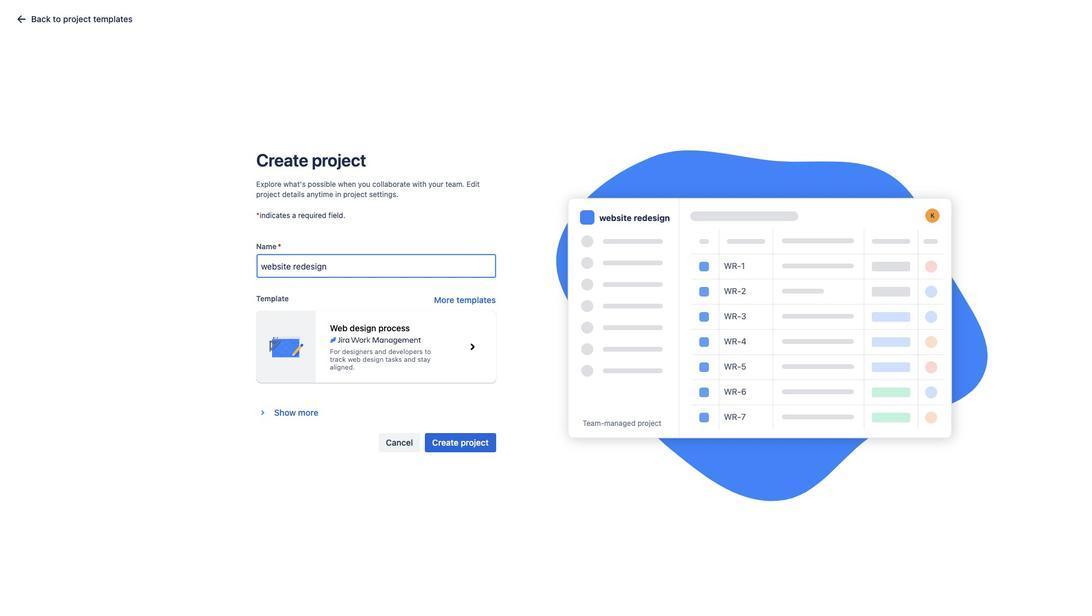Task type: locate. For each thing, give the bounding box(es) containing it.
1 wr- from the top
[[724, 261, 741, 271]]

Try a team name, project goal, milestone... field
[[258, 256, 495, 277]]

back to project templates button
[[10, 10, 140, 29]]

0 vertical spatial software
[[385, 174, 419, 185]]

project inside create project button
[[461, 438, 489, 448]]

jira work management image
[[330, 336, 421, 346], [330, 336, 421, 346]]

7
[[741, 412, 746, 422]]

banner
[[0, 0, 1091, 34]]

indicates
[[260, 211, 290, 220]]

illustration showing preview of jira project interface after the project creation is done image
[[556, 151, 988, 502]]

1 horizontal spatial to
[[425, 348, 431, 356]]

website redesign
[[599, 213, 670, 223]]

and
[[375, 348, 387, 356], [404, 356, 416, 364]]

templates
[[93, 14, 133, 24], [457, 295, 496, 305]]

0 horizontal spatial *
[[256, 211, 260, 220]]

wr-3
[[724, 311, 747, 321]]

to inside button
[[53, 14, 61, 24]]

* indicates a required field.
[[256, 211, 346, 220]]

track
[[330, 356, 346, 364]]

6 wr- from the top
[[724, 387, 741, 397]]

0 vertical spatial team-managed software
[[322, 174, 419, 185]]

a
[[292, 211, 296, 220]]

software
[[385, 174, 419, 185], [385, 203, 419, 213], [385, 261, 419, 271]]

managed
[[347, 146, 383, 156], [347, 174, 383, 185], [347, 203, 383, 213], [347, 261, 383, 271], [604, 419, 636, 428]]

4
[[741, 336, 747, 347]]

0 vertical spatial to
[[53, 14, 61, 24]]

web
[[348, 356, 361, 364]]

1 vertical spatial team-managed software
[[322, 203, 419, 213]]

1 vertical spatial software
[[385, 203, 419, 213]]

create project button
[[425, 434, 496, 453]]

2 vertical spatial team-managed software
[[322, 261, 419, 271]]

field.
[[329, 211, 346, 220]]

1 vertical spatial create project
[[432, 438, 489, 448]]

business
[[385, 146, 419, 156]]

primary element
[[7, 0, 853, 33]]

project inside back to project templates button
[[63, 14, 91, 24]]

*
[[256, 211, 260, 220], [278, 242, 281, 251]]

wr- for wr-4
[[724, 336, 741, 347]]

team.
[[446, 180, 465, 189]]

1 vertical spatial design
[[363, 356, 384, 364]]

2 vertical spatial software
[[385, 261, 419, 271]]

for
[[330, 348, 340, 356]]

to inside for designers and developers to track web design tasks and stay aligned.
[[425, 348, 431, 356]]

wr- down the wr-5
[[724, 387, 741, 397]]

1 horizontal spatial create project
[[432, 438, 489, 448]]

1 vertical spatial *
[[278, 242, 281, 251]]

wr-7 team-managed project
[[583, 412, 746, 428]]

2 team-managed software from the top
[[322, 203, 419, 213]]

wr-1
[[724, 261, 745, 271]]

project
[[63, 14, 91, 24], [312, 150, 366, 170], [256, 190, 280, 199], [343, 190, 367, 199], [638, 419, 662, 428], [461, 438, 489, 448]]

more templates button
[[434, 295, 496, 307]]

create up the what's
[[256, 150, 308, 170]]

back
[[31, 14, 51, 24]]

more templates
[[434, 295, 496, 305]]

wr-2
[[724, 286, 746, 296]]

to right back
[[53, 14, 61, 24]]

and left stay
[[404, 356, 416, 364]]

explore
[[256, 180, 282, 189]]

p1374
[[227, 289, 250, 300]]

wr- up the wr-2
[[724, 261, 741, 271]]

wr- for wr-1
[[724, 261, 741, 271]]

7 wr- from the top
[[724, 412, 741, 422]]

change template image
[[463, 338, 482, 357]]

design right the web
[[363, 356, 384, 364]]

wr- for wr-5
[[724, 362, 741, 372]]

1 horizontal spatial create
[[432, 438, 459, 448]]

to right developers
[[425, 348, 431, 356]]

5 wr- from the top
[[724, 362, 741, 372]]

wr- for wr-6
[[724, 387, 741, 397]]

1 vertical spatial templates
[[457, 295, 496, 305]]

3 wr- from the top
[[724, 311, 741, 321]]

name *
[[256, 242, 281, 251]]

* right name
[[278, 242, 281, 251]]

to
[[53, 14, 61, 24], [425, 348, 431, 356]]

4 wr- from the top
[[724, 336, 741, 347]]

design
[[350, 323, 377, 334], [363, 356, 384, 364]]

wr- down wr-6
[[724, 412, 741, 422]]

3
[[741, 311, 747, 321]]

when
[[338, 180, 356, 189]]

1 vertical spatial create
[[432, 438, 459, 448]]

create right cancel
[[432, 438, 459, 448]]

create
[[256, 150, 308, 170], [432, 438, 459, 448]]

settings.
[[369, 190, 399, 199]]

3 team-managed software from the top
[[322, 261, 419, 271]]

template
[[256, 295, 289, 304]]

0 horizontal spatial to
[[53, 14, 61, 24]]

wr- down 'wr-1'
[[724, 286, 741, 296]]

wr- up wr-6
[[724, 362, 741, 372]]

0 horizontal spatial create project
[[256, 150, 366, 170]]

required
[[298, 211, 327, 220]]

design up designers
[[350, 323, 377, 334]]

Search field
[[863, 7, 983, 26]]

and right designers
[[375, 348, 387, 356]]

team-
[[322, 146, 347, 156], [322, 174, 347, 185], [322, 203, 347, 213], [322, 261, 347, 271], [583, 419, 604, 428]]

jira software image
[[31, 9, 112, 24], [31, 9, 112, 24]]

team-managed software
[[322, 174, 419, 185], [322, 203, 419, 213], [322, 261, 419, 271]]

2 wr- from the top
[[724, 286, 741, 296]]

0 vertical spatial create
[[256, 150, 308, 170]]

* up name
[[256, 211, 260, 220]]

tasks
[[386, 356, 402, 364]]

in
[[335, 190, 341, 199]]

0 horizontal spatial templates
[[93, 14, 133, 24]]

wr-
[[724, 261, 741, 271], [724, 286, 741, 296], [724, 311, 741, 321], [724, 336, 741, 347], [724, 362, 741, 372], [724, 387, 741, 397], [724, 412, 741, 422]]

wr- down the wr-2
[[724, 311, 741, 321]]

1 vertical spatial to
[[425, 348, 431, 356]]

aligned.
[[330, 364, 355, 371]]

possible
[[308, 180, 336, 189]]

create project
[[256, 150, 366, 170], [432, 438, 489, 448]]

wr- up the wr-5
[[724, 336, 741, 347]]

0 vertical spatial templates
[[93, 14, 133, 24]]

0 horizontal spatial and
[[375, 348, 387, 356]]



Task type: vqa. For each thing, say whether or not it's contained in the screenshot.
2:
no



Task type: describe. For each thing, give the bounding box(es) containing it.
wr-6
[[724, 387, 747, 397]]

for designers and developers to track web design tasks and stay aligned.
[[330, 348, 431, 371]]

1 horizontal spatial *
[[278, 242, 281, 251]]

3 software from the top
[[385, 261, 419, 271]]

redesign
[[634, 213, 670, 223]]

wr- for wr-3
[[724, 311, 741, 321]]

0 vertical spatial design
[[350, 323, 377, 334]]

more
[[434, 295, 455, 305]]

wr- for wr-2
[[724, 286, 741, 296]]

web design process
[[330, 323, 410, 334]]

your
[[429, 180, 444, 189]]

cancel button
[[379, 434, 420, 453]]

1
[[741, 261, 745, 271]]

team- inside wr-7 team-managed project
[[583, 419, 604, 428]]

6
[[741, 387, 747, 397]]

1 software from the top
[[385, 174, 419, 185]]

0 vertical spatial *
[[256, 211, 260, 220]]

name
[[256, 242, 277, 251]]

0 horizontal spatial create
[[256, 150, 308, 170]]

show more button
[[255, 403, 323, 424]]

gtms
[[227, 146, 250, 156]]

team-managed business
[[322, 146, 419, 156]]

5
[[741, 362, 746, 372]]

good
[[227, 174, 252, 185]]

1 team-managed software from the top
[[322, 174, 419, 185]]

0 vertical spatial create project
[[256, 150, 366, 170]]

wr- inside wr-7 team-managed project
[[724, 412, 741, 422]]

anytime
[[307, 190, 333, 199]]

2
[[741, 286, 746, 296]]

website
[[599, 213, 632, 223]]

wr-5
[[724, 362, 746, 372]]

stay
[[418, 356, 431, 364]]

project inside wr-7 team-managed project
[[638, 419, 662, 428]]

with
[[413, 180, 427, 189]]

cancel
[[386, 438, 413, 448]]

wr-4
[[724, 336, 747, 347]]

2 software from the top
[[385, 203, 419, 213]]

1 horizontal spatial templates
[[457, 295, 496, 305]]

details
[[282, 190, 305, 199]]

create inside button
[[432, 438, 459, 448]]

design inside for designers and developers to track web design tasks and stay aligned.
[[363, 356, 384, 364]]

show more
[[274, 408, 319, 418]]

back to project templates
[[31, 14, 133, 24]]

what's
[[284, 180, 306, 189]]

explore what's possible when you collaborate with your team. edit project details anytime in project settings.
[[256, 180, 480, 199]]

create project inside button
[[432, 438, 489, 448]]

templates image
[[14, 12, 29, 26]]

you
[[358, 180, 371, 189]]

web
[[330, 323, 348, 334]]

collaborate
[[373, 180, 411, 189]]

edit
[[467, 180, 480, 189]]

show
[[274, 408, 296, 418]]

process
[[379, 323, 410, 334]]

managed inside wr-7 team-managed project
[[604, 419, 636, 428]]

1 horizontal spatial and
[[404, 356, 416, 364]]

designers
[[342, 348, 373, 356]]

developers
[[389, 348, 423, 356]]

more
[[298, 408, 319, 418]]



